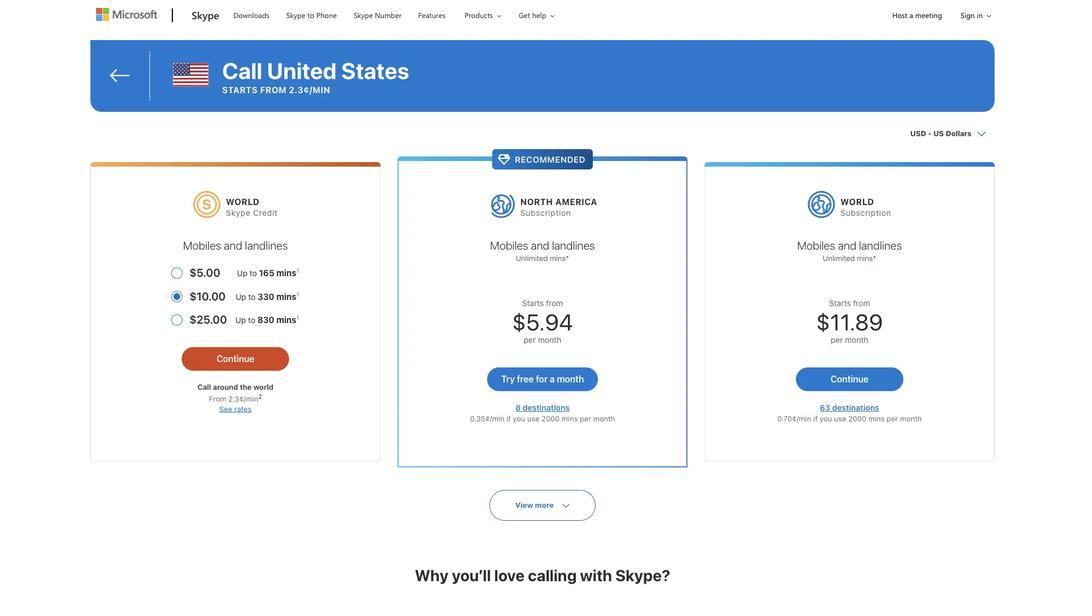 Task type: describe. For each thing, give the bounding box(es) containing it.
1 vertical spatial a
[[550, 374, 555, 385]]

from for $11.89
[[853, 299, 870, 308]]

per inside 8 destinations 0.35¢/min if you use 2000 mins per month
[[580, 414, 591, 423]]

up to 165 mins 1
[[237, 268, 299, 278]]

call around the world from 2.3¢/min 2 see rates
[[198, 383, 274, 413]]

2000 for $5.94
[[542, 414, 560, 423]]

63 destinations button
[[820, 404, 880, 413]]

starts from $5.94 per month
[[512, 299, 573, 345]]

skype to phone
[[286, 10, 337, 20]]

sign in button
[[952, 1, 995, 29]]

continue for world subscription
[[831, 374, 869, 385]]

skype number
[[354, 10, 402, 20]]

1 and from the left
[[224, 239, 242, 252]]

if for $11.89
[[814, 414, 818, 423]]

meeting
[[916, 10, 942, 20]]

* link for $5.94
[[566, 254, 569, 263]]

8
[[516, 404, 521, 413]]

products button
[[455, 1, 511, 30]]

mins inside up to 330 mins 1
[[277, 292, 296, 302]]

from for $5.94
[[546, 299, 563, 308]]

get help button
[[509, 1, 564, 30]]

love
[[494, 566, 525, 585]]

free
[[517, 374, 534, 385]]

0 vertical spatial a
[[910, 10, 914, 20]]

2.3¢/min for united
[[289, 85, 331, 95]]

per inside starts from $5.94 per month
[[524, 336, 536, 345]]

month inside 63 destinations 0.70¢/min if you use 2000 mins per month
[[900, 414, 922, 423]]

1 for $5.00
[[296, 268, 299, 274]]

mobiles for $5.94
[[490, 239, 528, 252]]

continue link for world subscription
[[796, 368, 904, 392]]

around
[[213, 383, 238, 392]]

call for united
[[222, 57, 262, 84]]

world subscription
[[841, 197, 892, 218]]

get
[[519, 10, 530, 20]]

8 destinations button
[[516, 404, 570, 413]]

united states image
[[173, 57, 209, 93]]

sign in
[[961, 10, 983, 20]]

host
[[893, 10, 908, 20]]

continue link for world skype credit
[[182, 348, 289, 371]]

in
[[977, 10, 983, 20]]

mobiles and landlines
[[183, 239, 288, 252]]

try
[[501, 374, 515, 385]]

skype?
[[616, 566, 671, 585]]

mobiles for $11.89
[[798, 239, 836, 252]]

destinations for $5.94
[[523, 404, 570, 413]]

why
[[415, 566, 449, 585]]

mins down north america subscription
[[550, 254, 566, 263]]

phone
[[316, 10, 337, 20]]

from
[[209, 395, 226, 403]]

more
[[535, 501, 554, 510]]

mobiles and landlines unlimited mins * for $5.94
[[490, 239, 595, 263]]

month for $5.94
[[538, 336, 562, 345]]

starts inside call united states starts from 2.3¢/min
[[222, 85, 258, 95]]

2 subscription from the left
[[841, 208, 892, 218]]

mobiles and landlines unlimited mins * for $11.89
[[798, 239, 902, 263]]

unlimited for $5.94
[[516, 254, 548, 263]]

unlimited for $11.89
[[823, 254, 855, 263]]

63 destinations 0.70¢/min if you use 2000 mins per month
[[778, 404, 922, 423]]

none radio $5.00 up to 165 mins
[[171, 260, 300, 284]]

starts from $11.89 per month
[[817, 299, 883, 345]]

to for $10.00
[[248, 292, 256, 302]]

2000 for $11.89
[[849, 414, 867, 423]]

mins inside "up to 830 mins 1"
[[277, 315, 296, 325]]

the
[[240, 383, 252, 392]]

credit
[[253, 208, 278, 218]]

continue for world skype credit
[[217, 353, 255, 364]]

skype to phone link
[[281, 1, 342, 28]]

north
[[521, 197, 553, 207]]

help
[[532, 10, 546, 20]]

united
[[267, 57, 337, 84]]

skype for skype number
[[354, 10, 373, 20]]

why you'll love calling with skype?
[[415, 566, 671, 585]]

see
[[219, 405, 232, 413]]

none radio '$10.00 up to 330 mins'
[[171, 284, 300, 307]]

63
[[820, 404, 831, 413]]

up to 330 mins 1
[[236, 291, 299, 302]]

for
[[536, 374, 548, 385]]

you for $5.94
[[513, 414, 525, 423]]

month for for
[[557, 374, 584, 385]]

and for $5.94
[[531, 239, 550, 252]]

skype link
[[186, 1, 225, 31]]

try free for a month link
[[487, 368, 598, 392]]

2 link
[[258, 393, 262, 400]]

month inside 8 destinations 0.35¢/min if you use 2000 mins per month
[[593, 414, 615, 423]]

2.3¢/min for around
[[228, 395, 258, 403]]

mobiles and landlines option group
[[171, 260, 300, 331]]

$5.00
[[189, 266, 220, 279]]

world for world skype credit
[[226, 197, 260, 207]]

* for $5.94
[[566, 254, 569, 263]]

$11.89
[[817, 309, 883, 335]]

world skype credit
[[226, 197, 278, 218]]

features link
[[413, 1, 451, 28]]

2
[[258, 393, 262, 400]]

to inside skype to phone link
[[308, 10, 314, 20]]

mins down world subscription
[[857, 254, 873, 263]]

skype inside world skype credit
[[226, 208, 251, 218]]

view
[[516, 501, 533, 510]]

world
[[254, 383, 274, 392]]

1 mobiles from the left
[[183, 239, 221, 252]]

starts for $5.94
[[522, 299, 544, 308]]

1 link for $10.00
[[296, 291, 299, 298]]

destinations for $11.89
[[833, 404, 880, 413]]

you'll
[[452, 566, 491, 585]]



Task type: locate. For each thing, give the bounding box(es) containing it.
call right united states image
[[222, 57, 262, 84]]

view more button
[[490, 491, 596, 521]]

0 horizontal spatial continue
[[217, 353, 255, 364]]

starts for $11.89
[[829, 299, 851, 308]]

sign
[[961, 10, 975, 20]]

to inside "up to 830 mins 1"
[[248, 316, 255, 325]]

world inside world skype credit
[[226, 197, 260, 207]]

number
[[375, 10, 402, 20]]

call for around
[[198, 383, 211, 392]]

0 vertical spatial 2.3¢/min
[[289, 85, 331, 95]]

3 landlines from the left
[[859, 239, 902, 252]]

$10.00
[[189, 290, 226, 303]]

* link down north america subscription
[[566, 254, 569, 263]]

if inside 63 destinations 0.70¢/min if you use 2000 mins per month
[[814, 414, 818, 423]]

states
[[341, 57, 409, 84]]

from
[[260, 85, 287, 95], [546, 299, 563, 308], [853, 299, 870, 308]]

starts up $5.94
[[522, 299, 544, 308]]

2 1 from the top
[[296, 291, 299, 298]]

america
[[556, 197, 598, 207]]

call inside call around the world from 2.3¢/min 2 see rates
[[198, 383, 211, 392]]

0 horizontal spatial use
[[527, 414, 540, 423]]

and for $11.89
[[838, 239, 857, 252]]

0 horizontal spatial from
[[260, 85, 287, 95]]

0 horizontal spatial 2.3¢/min
[[228, 395, 258, 403]]

destinations right 8
[[523, 404, 570, 413]]

and down world subscription
[[838, 239, 857, 252]]

0 horizontal spatial landlines
[[245, 239, 288, 252]]

skype for skype
[[192, 8, 219, 21]]

1 vertical spatial continue
[[831, 374, 869, 385]]

starts right united states image
[[222, 85, 258, 95]]

if for $5.94
[[507, 414, 511, 423]]

landlines for $5.94
[[552, 239, 595, 252]]

none radio $25.00 up to 830 mins
[[171, 307, 300, 331]]

1 inside up to 165 mins 1
[[296, 268, 299, 274]]

a right for
[[550, 374, 555, 385]]

if right 0.35¢/min
[[507, 414, 511, 423]]

0 horizontal spatial unlimited
[[516, 254, 548, 263]]

up inside up to 330 mins 1
[[236, 292, 246, 302]]

1 2000 from the left
[[542, 414, 560, 423]]

2 horizontal spatial starts
[[829, 299, 851, 308]]

1 link
[[296, 268, 299, 274], [296, 291, 299, 298], [296, 315, 299, 321]]

$25.00
[[189, 313, 227, 326]]

2 horizontal spatial from
[[853, 299, 870, 308]]

1 link for $25.00
[[296, 315, 299, 321]]

2 vertical spatial 1
[[296, 315, 299, 321]]

1 vertical spatial up
[[236, 292, 246, 302]]

to left phone
[[308, 10, 314, 20]]

try free for a month
[[501, 374, 584, 385]]

to inside up to 165 mins 1
[[250, 269, 257, 278]]

$5.94
[[512, 309, 573, 335]]

continue
[[217, 353, 255, 364], [831, 374, 869, 385]]

you down 8
[[513, 414, 525, 423]]

landlines down north america subscription
[[552, 239, 595, 252]]

1 for $10.00
[[296, 291, 299, 298]]

*
[[566, 254, 569, 263], [873, 254, 877, 263]]

mins inside 8 destinations 0.35¢/min if you use 2000 mins per month
[[562, 414, 578, 423]]

2 none radio from the top
[[171, 284, 300, 307]]

1 horizontal spatial starts
[[522, 299, 544, 308]]

* link
[[566, 254, 569, 263], [873, 254, 877, 263]]

a
[[910, 10, 914, 20], [550, 374, 555, 385]]

0 horizontal spatial you
[[513, 414, 525, 423]]

call
[[222, 57, 262, 84], [198, 383, 211, 392]]

mins inside up to 165 mins 1
[[277, 268, 296, 278]]

from inside starts from $11.89 per month
[[853, 299, 870, 308]]

2 and from the left
[[531, 239, 550, 252]]

skype left credit
[[226, 208, 251, 218]]

landlines for $11.89
[[859, 239, 902, 252]]

get help
[[519, 10, 546, 20]]

0 horizontal spatial mobiles and landlines unlimited mins *
[[490, 239, 595, 263]]

1 * link from the left
[[566, 254, 569, 263]]

0 vertical spatial 1
[[296, 268, 299, 274]]

1 * from the left
[[566, 254, 569, 263]]

1 horizontal spatial 2000
[[849, 414, 867, 423]]

products
[[465, 10, 493, 20]]

2 horizontal spatial and
[[838, 239, 857, 252]]

use inside 63 destinations 0.70¢/min if you use 2000 mins per month
[[834, 414, 847, 423]]

skype number link
[[349, 1, 407, 28]]

2.3¢/min inside call united states starts from 2.3¢/min
[[289, 85, 331, 95]]

starts inside starts from $11.89 per month
[[829, 299, 851, 308]]

use for $5.94
[[527, 414, 540, 423]]

to left 830
[[248, 316, 255, 325]]

you down '63'
[[820, 414, 832, 423]]

0 horizontal spatial if
[[507, 414, 511, 423]]

landlines down world subscription
[[859, 239, 902, 252]]

1 horizontal spatial 2.3¢/min
[[289, 85, 331, 95]]

continue link up around
[[182, 348, 289, 371]]

1 horizontal spatial use
[[834, 414, 847, 423]]

mins
[[550, 254, 566, 263], [857, 254, 873, 263], [277, 268, 296, 278], [277, 292, 296, 302], [277, 315, 296, 325], [562, 414, 578, 423], [869, 414, 885, 423]]

up up '$10.00 up to 330 mins' element
[[237, 269, 248, 278]]

1 vertical spatial 2.3¢/min
[[228, 395, 258, 403]]

2 vertical spatial 1 link
[[296, 315, 299, 321]]

2 vertical spatial up
[[236, 316, 246, 325]]

1 1 link from the top
[[296, 268, 299, 274]]

0 horizontal spatial subscription
[[521, 208, 571, 218]]

2 use from the left
[[834, 414, 847, 423]]

to for $5.00
[[250, 269, 257, 278]]

from up $11.89
[[853, 299, 870, 308]]

1 link right 330
[[296, 291, 299, 298]]

from down united
[[260, 85, 287, 95]]

and
[[224, 239, 242, 252], [531, 239, 550, 252], [838, 239, 857, 252]]

1 horizontal spatial *
[[873, 254, 877, 263]]

per inside 63 destinations 0.70¢/min if you use 2000 mins per month
[[887, 414, 898, 423]]

use
[[527, 414, 540, 423], [834, 414, 847, 423]]

1 horizontal spatial a
[[910, 10, 914, 20]]

2 you from the left
[[820, 414, 832, 423]]

to left 165
[[250, 269, 257, 278]]

to for $25.00
[[248, 316, 255, 325]]

downloads
[[233, 10, 270, 20]]

you inside 8 destinations 0.35¢/min if you use 2000 mins per month
[[513, 414, 525, 423]]

from up $5.94
[[546, 299, 563, 308]]

downloads link
[[228, 1, 275, 28]]

a right host
[[910, 10, 914, 20]]

1 link right 165
[[296, 268, 299, 274]]

3 and from the left
[[838, 239, 857, 252]]

destinations
[[523, 404, 570, 413], [833, 404, 880, 413]]

2 * link from the left
[[873, 254, 877, 263]]

1 horizontal spatial call
[[222, 57, 262, 84]]

none radio containing $25.00
[[171, 307, 300, 331]]

3 none radio from the top
[[171, 307, 300, 331]]

month inside starts from $11.89 per month
[[845, 336, 869, 345]]

2 2000 from the left
[[849, 414, 867, 423]]

per
[[524, 336, 536, 345], [831, 336, 843, 345], [580, 414, 591, 423], [887, 414, 898, 423]]

to left 330
[[248, 292, 256, 302]]

1 horizontal spatial destinations
[[833, 404, 880, 413]]

0 horizontal spatial 2000
[[542, 414, 560, 423]]

north america subscription
[[521, 197, 598, 218]]

1 if from the left
[[507, 414, 511, 423]]

$25.00 up to 830 mins element
[[189, 307, 300, 331]]

use inside 8 destinations 0.35¢/min if you use 2000 mins per month
[[527, 414, 540, 423]]

from inside call united states starts from 2.3¢/min
[[260, 85, 287, 95]]

call up from
[[198, 383, 211, 392]]

up for $10.00
[[236, 292, 246, 302]]

destinations right '63'
[[833, 404, 880, 413]]

up up $25.00 up to 830 mins element
[[236, 292, 246, 302]]

2.3¢/min inside call around the world from 2.3¢/min 2 see rates
[[228, 395, 258, 403]]

back to international subscriptions image
[[109, 65, 131, 87]]

to inside up to 330 mins 1
[[248, 292, 256, 302]]

1 link right 830
[[296, 315, 299, 321]]

0 horizontal spatial destinations
[[523, 404, 570, 413]]

if
[[507, 414, 511, 423], [814, 414, 818, 423]]

1 link inside $25.00 up to 830 mins element
[[296, 315, 299, 321]]

0 vertical spatial up
[[237, 269, 248, 278]]

month for $11.89
[[845, 336, 869, 345]]

mins down '63 destinations' button
[[869, 414, 885, 423]]

up for $25.00
[[236, 316, 246, 325]]

1 subscription from the left
[[521, 208, 571, 218]]

1 inside "up to 830 mins 1"
[[296, 315, 299, 321]]

mobiles and landlines unlimited mins * down world subscription
[[798, 239, 902, 263]]

8 destinations 0.35¢/min if you use 2000 mins per month
[[470, 404, 615, 423]]

use down 8 destinations button
[[527, 414, 540, 423]]

mins right 830
[[277, 315, 296, 325]]

$10.00 up to 330 mins element
[[189, 284, 300, 307]]

1 link for $5.00
[[296, 268, 299, 274]]

none radio containing $10.00
[[171, 284, 300, 307]]

1 world from the left
[[226, 197, 260, 207]]

and down north america subscription
[[531, 239, 550, 252]]

3 1 from the top
[[296, 315, 299, 321]]

0 horizontal spatial continue link
[[182, 348, 289, 371]]

1 for $25.00
[[296, 315, 299, 321]]

1 1 from the top
[[296, 268, 299, 274]]

and up $5.00 up to 165 mins radio
[[224, 239, 242, 252]]

1 horizontal spatial from
[[546, 299, 563, 308]]

skype for skype to phone
[[286, 10, 306, 20]]

1 mobiles and landlines unlimited mins * from the left
[[490, 239, 595, 263]]

calling
[[528, 566, 577, 585]]

continue up '63 destinations' button
[[831, 374, 869, 385]]

* link for $11.89
[[873, 254, 877, 263]]

0.35¢/min
[[470, 414, 505, 423]]

up left 830
[[236, 316, 246, 325]]

2 horizontal spatial mobiles
[[798, 239, 836, 252]]

2 world from the left
[[841, 197, 875, 207]]

0 horizontal spatial mobiles
[[183, 239, 221, 252]]

2.3¢/min down united
[[289, 85, 331, 95]]

* for $11.89
[[873, 254, 877, 263]]

2 landlines from the left
[[552, 239, 595, 252]]

0 vertical spatial 1 link
[[296, 268, 299, 274]]

mins right 165
[[277, 268, 296, 278]]

mins right 330
[[277, 292, 296, 302]]

1 horizontal spatial * link
[[873, 254, 877, 263]]

unlimited
[[516, 254, 548, 263], [823, 254, 855, 263]]

0 horizontal spatial world
[[226, 197, 260, 207]]

1 horizontal spatial unlimited
[[823, 254, 855, 263]]

subscription
[[521, 208, 571, 218], [841, 208, 892, 218]]

destinations inside 8 destinations 0.35¢/min if you use 2000 mins per month
[[523, 404, 570, 413]]

continue link up '63 destinations' button
[[796, 368, 904, 392]]

world inside world subscription
[[841, 197, 875, 207]]

3 mobiles from the left
[[798, 239, 836, 252]]

subscription inside north america subscription
[[521, 208, 571, 218]]

use down '63 destinations' button
[[834, 414, 847, 423]]

2000 down 8 destinations button
[[542, 414, 560, 423]]

features
[[418, 10, 446, 20]]

world
[[226, 197, 260, 207], [841, 197, 875, 207]]

0.70¢/min
[[778, 414, 812, 423]]

host a meeting
[[893, 10, 942, 20]]

1 horizontal spatial continue link
[[796, 368, 904, 392]]

1 inside up to 330 mins 1
[[296, 291, 299, 298]]

1 landlines from the left
[[245, 239, 288, 252]]

0 horizontal spatial * link
[[566, 254, 569, 263]]

2 mobiles and landlines unlimited mins * from the left
[[798, 239, 902, 263]]

see rates button
[[219, 405, 252, 413]]

1 vertical spatial 1 link
[[296, 291, 299, 298]]

0 vertical spatial call
[[222, 57, 262, 84]]

2 mobiles from the left
[[490, 239, 528, 252]]

3 1 link from the top
[[296, 315, 299, 321]]

165
[[259, 268, 274, 278]]

2.3¢/min
[[289, 85, 331, 95], [228, 395, 258, 403]]

2000 down '63 destinations' button
[[849, 414, 867, 423]]

2 destinations from the left
[[833, 404, 880, 413]]

call united states starts from 2.3¢/min
[[222, 57, 409, 95]]

you
[[513, 414, 525, 423], [820, 414, 832, 423]]

1 horizontal spatial mobiles and landlines unlimited mins *
[[798, 239, 902, 263]]

1 horizontal spatial landlines
[[552, 239, 595, 252]]

up inside "up to 830 mins 1"
[[236, 316, 246, 325]]

1 vertical spatial call
[[198, 383, 211, 392]]

0 horizontal spatial call
[[198, 383, 211, 392]]

to
[[308, 10, 314, 20], [250, 269, 257, 278], [248, 292, 256, 302], [248, 316, 255, 325]]

up
[[237, 269, 248, 278], [236, 292, 246, 302], [236, 316, 246, 325]]

up inside up to 165 mins 1
[[237, 269, 248, 278]]

starts up $11.89
[[829, 299, 851, 308]]

2 unlimited from the left
[[823, 254, 855, 263]]

1 unlimited from the left
[[516, 254, 548, 263]]

mins inside 63 destinations 0.70¢/min if you use 2000 mins per month
[[869, 414, 885, 423]]

microsoft image
[[96, 8, 157, 21]]

continue up around
[[217, 353, 255, 364]]

* down north america subscription
[[566, 254, 569, 263]]

mins down 8 destinations button
[[562, 414, 578, 423]]

starts
[[222, 85, 258, 95], [522, 299, 544, 308], [829, 299, 851, 308]]

you for $11.89
[[820, 414, 832, 423]]

up for $5.00
[[237, 269, 248, 278]]

1 horizontal spatial subscription
[[841, 208, 892, 218]]

destinations inside 63 destinations 0.70¢/min if you use 2000 mins per month
[[833, 404, 880, 413]]

830
[[258, 315, 274, 325]]

you inside 63 destinations 0.70¢/min if you use 2000 mins per month
[[820, 414, 832, 423]]

2000 inside 8 destinations 0.35¢/min if you use 2000 mins per month
[[542, 414, 560, 423]]

1 destinations from the left
[[523, 404, 570, 413]]

skype
[[192, 8, 219, 21], [286, 10, 306, 20], [354, 10, 373, 20], [226, 208, 251, 218]]

2000
[[542, 414, 560, 423], [849, 414, 867, 423]]

2 * from the left
[[873, 254, 877, 263]]

skype left phone
[[286, 10, 306, 20]]

0 horizontal spatial *
[[566, 254, 569, 263]]

0 horizontal spatial a
[[550, 374, 555, 385]]

2 if from the left
[[814, 414, 818, 423]]

if inside 8 destinations 0.35¢/min if you use 2000 mins per month
[[507, 414, 511, 423]]

1 horizontal spatial if
[[814, 414, 818, 423]]

1 right 165
[[296, 268, 299, 274]]

1 right 330
[[296, 291, 299, 298]]

month inside starts from $5.94 per month
[[538, 336, 562, 345]]

none radio containing $5.00
[[171, 260, 300, 284]]

mobiles and landlines unlimited mins * down north america subscription
[[490, 239, 595, 263]]

1 none radio from the top
[[171, 260, 300, 284]]

* down world subscription
[[873, 254, 877, 263]]

0 horizontal spatial and
[[224, 239, 242, 252]]

call inside call united states starts from 2.3¢/min
[[222, 57, 262, 84]]

1 you from the left
[[513, 414, 525, 423]]

mobiles
[[183, 239, 221, 252], [490, 239, 528, 252], [798, 239, 836, 252]]

landlines
[[245, 239, 288, 252], [552, 239, 595, 252], [859, 239, 902, 252]]

skype left downloads
[[192, 8, 219, 21]]

1 horizontal spatial you
[[820, 414, 832, 423]]

330
[[258, 292, 274, 302]]

recommended
[[515, 154, 586, 164]]

* link down world subscription
[[873, 254, 877, 263]]

0 horizontal spatial starts
[[222, 85, 258, 95]]

if right 0.70¢/min
[[814, 414, 818, 423]]

use for $11.89
[[834, 414, 847, 423]]

host a meeting link
[[883, 1, 952, 29]]

skype left "number"
[[354, 10, 373, 20]]

from inside starts from $5.94 per month
[[546, 299, 563, 308]]

1 use from the left
[[527, 414, 540, 423]]

with
[[580, 566, 612, 585]]

1 horizontal spatial and
[[531, 239, 550, 252]]

landlines up up to 165 mins 1
[[245, 239, 288, 252]]

1 horizontal spatial world
[[841, 197, 875, 207]]

view more
[[516, 501, 554, 510]]

month
[[538, 336, 562, 345], [845, 336, 869, 345], [557, 374, 584, 385], [593, 414, 615, 423], [900, 414, 922, 423]]

2.3¢/min up the rates
[[228, 395, 258, 403]]

1 right 830
[[296, 315, 299, 321]]

$5.00 up to 165 mins element
[[189, 260, 300, 284]]

rates
[[234, 405, 252, 413]]

1 horizontal spatial mobiles
[[490, 239, 528, 252]]

2 horizontal spatial landlines
[[859, 239, 902, 252]]

1 horizontal spatial continue
[[831, 374, 869, 385]]

per inside starts from $11.89 per month
[[831, 336, 843, 345]]

1
[[296, 268, 299, 274], [296, 291, 299, 298], [296, 315, 299, 321]]

None radio
[[171, 260, 300, 284], [171, 284, 300, 307], [171, 307, 300, 331]]

2000 inside 63 destinations 0.70¢/min if you use 2000 mins per month
[[849, 414, 867, 423]]

starts inside starts from $5.94 per month
[[522, 299, 544, 308]]

1 vertical spatial 1
[[296, 291, 299, 298]]

up to 830 mins 1
[[236, 315, 299, 325]]

2 1 link from the top
[[296, 291, 299, 298]]

0 vertical spatial continue
[[217, 353, 255, 364]]

world for world subscription
[[841, 197, 875, 207]]



Task type: vqa. For each thing, say whether or not it's contained in the screenshot.
the rightmost you
yes



